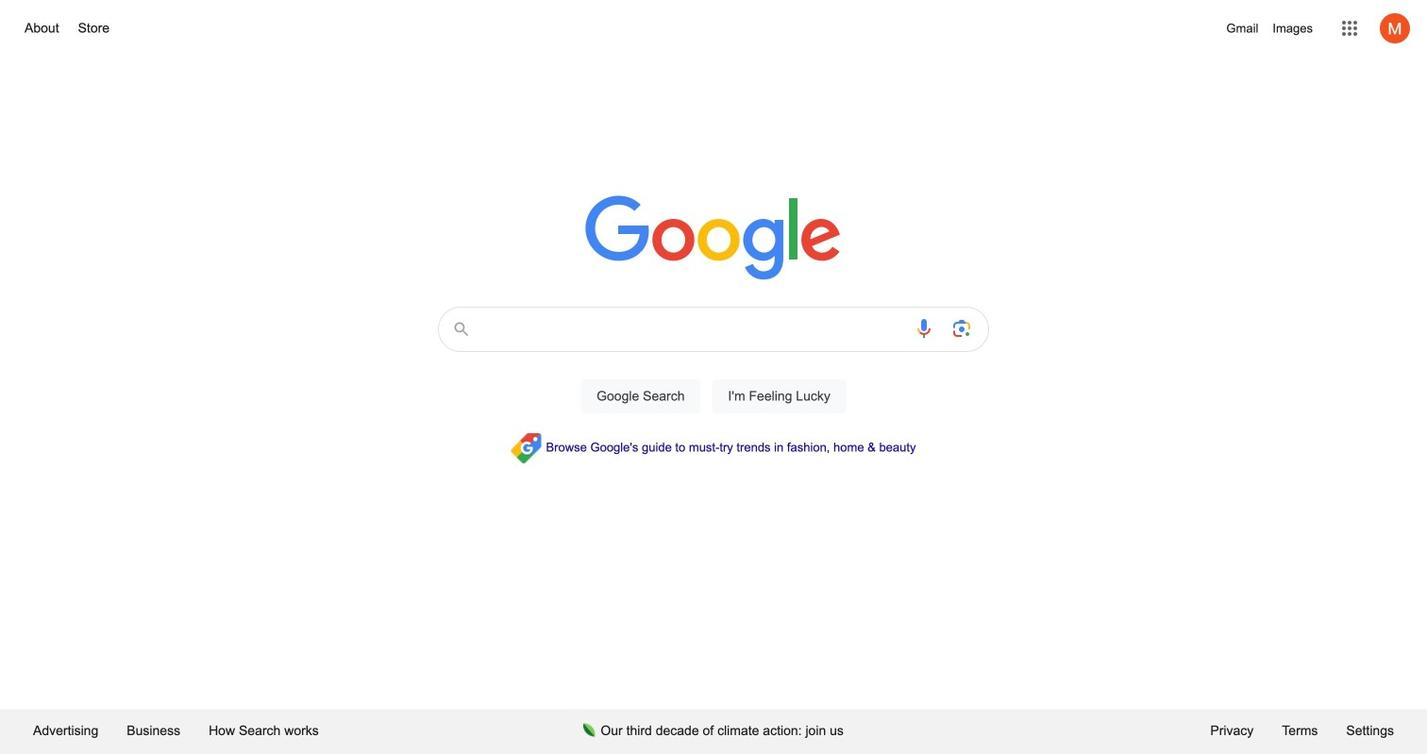 Task type: locate. For each thing, give the bounding box(es) containing it.
search by voice image
[[913, 317, 936, 340]]

google image
[[585, 195, 842, 282]]

None search field
[[19, 301, 1408, 435]]



Task type: vqa. For each thing, say whether or not it's contained in the screenshot.
search box
yes



Task type: describe. For each thing, give the bounding box(es) containing it.
search by image image
[[951, 317, 973, 340]]



